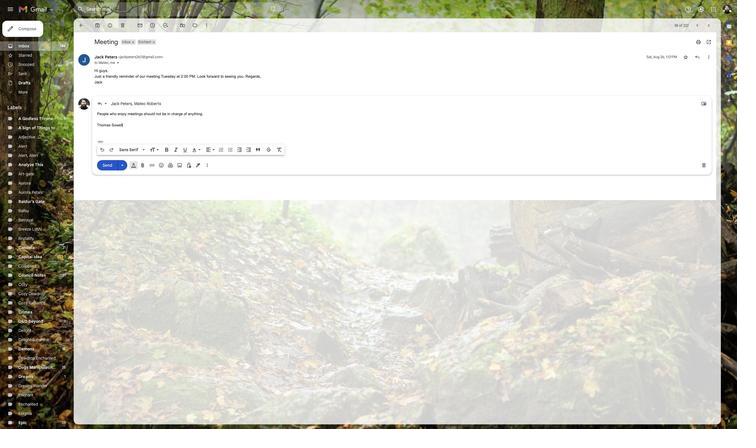 Task type: vqa. For each thing, say whether or not it's contained in the screenshot.
Row
no



Task type: locate. For each thing, give the bounding box(es) containing it.
inbox up 'jack peters' 'cell'
[[122, 40, 131, 44]]

1 vertical spatial enchant
[[18, 393, 33, 398]]

council
[[18, 273, 33, 278]]

council notes link
[[18, 273, 46, 278]]

2 a from the top
[[18, 125, 21, 131]]

archive image
[[95, 22, 100, 28]]

1 horizontal spatial inbox
[[122, 40, 131, 44]]

cozy for cozy radiance
[[18, 301, 28, 306]]

send button
[[97, 160, 118, 171]]

sans
[[119, 147, 129, 152]]

mateo
[[99, 61, 109, 65], [134, 101, 146, 106]]

21
[[63, 246, 66, 250], [63, 273, 66, 278]]

2 vertical spatial to
[[51, 125, 55, 131]]

more
[[18, 90, 28, 95]]

enchanted
[[36, 356, 56, 361], [18, 402, 38, 407]]

peters up me
[[105, 54, 117, 60]]

sunshine
[[32, 337, 49, 343]]

enchant for enchant link
[[18, 393, 33, 398]]

5 1 from the top
[[64, 375, 66, 379]]

1 horizontal spatial mateo
[[134, 101, 146, 106]]

2 21 from the top
[[63, 273, 66, 278]]

toggle confidential mode image
[[186, 163, 192, 168]]

labels image
[[193, 22, 198, 28]]

1 horizontal spatial alert
[[29, 153, 38, 158]]

1 cozy from the top
[[18, 282, 28, 287]]

0 vertical spatial 21
[[63, 246, 66, 250]]

0 horizontal spatial mateo
[[99, 61, 109, 65]]

enchanted down enchant link
[[18, 402, 38, 407]]

0 vertical spatial enchant
[[139, 40, 151, 44]]

dogs manipulating time link
[[18, 365, 66, 370]]

should
[[144, 112, 155, 116]]

gate
[[35, 199, 45, 204]]

insert signature image
[[195, 163, 201, 168]]

1 21 from the top
[[63, 246, 66, 250]]

insert link ‪(⌘k)‬ image
[[149, 163, 155, 168]]

not starred image
[[684, 54, 689, 60]]

hi
[[95, 69, 98, 73]]

hi guys, just a friendly reminder of our meeting tuesday at 2:00 pm. look forward to seeing you. regards, jack
[[95, 69, 261, 84]]

1 horizontal spatial peters
[[121, 101, 132, 106]]

alert up alert,
[[18, 144, 27, 149]]

23
[[62, 421, 66, 425]]

at
[[177, 74, 180, 79]]

alert, alert link
[[18, 153, 38, 158]]

enchant inside "labels" navigation
[[18, 393, 33, 398]]

aurora down the 'aurora' link
[[18, 190, 31, 195]]

sat, aug 26, 1:01 pm
[[647, 55, 678, 59]]

0 horizontal spatial enchant
[[18, 393, 33, 398]]

to up 'hi'
[[95, 61, 98, 65]]

1 right the gate
[[64, 199, 66, 204]]

3
[[64, 319, 66, 324]]

, left me
[[109, 61, 109, 65]]

1 1 from the top
[[64, 126, 66, 130]]

peters for <
[[105, 54, 117, 60]]

3 cozy from the top
[[18, 301, 28, 306]]

enchanted link
[[18, 402, 38, 407]]

me
[[110, 61, 115, 65]]

peters up enjoy
[[121, 101, 132, 106]]

None search field
[[74, 2, 281, 16]]

1 vertical spatial delight
[[18, 337, 31, 343]]

inbox button
[[121, 39, 131, 45]]

support image
[[685, 6, 692, 13]]

0 vertical spatial jack
[[95, 54, 104, 60]]

cozy up crimes
[[18, 301, 28, 306]]

1 vertical spatial cozy
[[18, 291, 28, 297]]

3 1 from the top
[[64, 199, 66, 204]]

0 vertical spatial cozy
[[18, 282, 28, 287]]

send
[[103, 163, 112, 168]]

to
[[95, 61, 98, 65], [221, 74, 224, 79], [51, 125, 55, 131]]

sat, aug 26, 1:01 pm cell
[[647, 54, 678, 60]]

brutality link
[[18, 236, 34, 241]]

enchant inside enchant button
[[139, 40, 151, 44]]

epic link
[[18, 420, 27, 426]]

of inside message body text field
[[184, 112, 187, 116]]

to left seeing
[[221, 74, 224, 79]]

jack down just
[[95, 80, 102, 84]]

dewdrop enchanted link
[[18, 356, 56, 361]]

dogs manipulating time
[[18, 365, 66, 370]]

to left come
[[51, 125, 55, 131]]

2 cozy from the top
[[18, 291, 28, 297]]

mateo up meetings
[[134, 101, 146, 106]]

inbox inside "labels" navigation
[[18, 44, 29, 49]]

0 horizontal spatial inbox
[[18, 44, 29, 49]]

1 delight from the top
[[18, 328, 31, 333]]

1 vertical spatial jack
[[95, 80, 102, 84]]

1 vertical spatial aurora
[[18, 190, 31, 195]]

0 horizontal spatial peters
[[105, 54, 117, 60]]

alert
[[18, 144, 27, 149], [29, 153, 38, 158]]

, for mateo
[[109, 61, 109, 65]]

sans serif option
[[118, 147, 142, 153]]

1 down '4'
[[64, 126, 66, 130]]

2 vertical spatial cozy
[[18, 301, 28, 306]]

jack peters cell
[[95, 54, 164, 60]]

snooze image
[[150, 22, 156, 28]]

1 vertical spatial mateo
[[134, 101, 146, 106]]

drafts link
[[18, 80, 31, 86]]

enjoy
[[118, 112, 127, 116]]

enigma
[[18, 411, 32, 416]]

dewdrop down demons "link"
[[18, 356, 35, 361]]

enchant
[[139, 40, 151, 44], [18, 393, 33, 398]]

4 1 from the top
[[64, 255, 66, 259]]

italic ‪(⌘i)‬ image
[[173, 147, 179, 153]]

jack up to mateo , me
[[95, 54, 104, 60]]

art-gate link
[[18, 171, 34, 177]]

show details image
[[116, 61, 120, 65]]

2 1 from the top
[[64, 163, 66, 167]]

delight sunshine
[[18, 337, 49, 343]]

0 vertical spatial delight
[[18, 328, 31, 333]]

regards,
[[246, 74, 261, 79]]

cozy down council
[[18, 282, 28, 287]]

a left "godless"
[[18, 116, 21, 121]]

delight down 'd&d'
[[18, 328, 31, 333]]

alert up analyze this at the left top of page
[[29, 153, 38, 158]]

reminder
[[119, 74, 134, 79]]

friendly
[[106, 74, 118, 79]]

mateo up guys,
[[99, 61, 109, 65]]

jack inside hi guys, just a friendly reminder of our meeting tuesday at 2:00 pm. look forward to seeing you. regards, jack
[[95, 80, 102, 84]]

inbox up the starred
[[18, 44, 29, 49]]

inbox inside button
[[122, 40, 131, 44]]

tab list
[[722, 18, 738, 409]]

1
[[64, 126, 66, 130], [64, 163, 66, 167], [64, 199, 66, 204], [64, 255, 66, 259], [64, 375, 66, 379]]

godless
[[22, 116, 38, 121]]

1 vertical spatial 21
[[63, 273, 66, 278]]

dewdrop enchanted
[[18, 356, 56, 361]]

cozy down cozy link
[[18, 291, 28, 297]]

25
[[62, 365, 66, 370]]

dreamy
[[18, 384, 33, 389]]

peters for ,
[[121, 101, 132, 106]]

2 aurora from the top
[[18, 190, 31, 195]]

aurora down "art-gate" link
[[18, 181, 31, 186]]

14
[[62, 310, 66, 314]]

a left sign
[[18, 125, 21, 131]]

aurora for the 'aurora' link
[[18, 181, 31, 186]]

1 aurora from the top
[[18, 181, 31, 186]]

inbox for inbox link
[[18, 44, 29, 49]]

come
[[56, 125, 67, 131]]

of right sign
[[32, 125, 36, 131]]

d&d beyond
[[18, 319, 43, 324]]

delight for delight sunshine
[[18, 337, 31, 343]]

2:00
[[181, 74, 188, 79]]

thomas sowell
[[97, 123, 123, 127]]

more options image
[[206, 163, 209, 168]]

snoozed
[[18, 62, 34, 67]]

dogs
[[18, 365, 28, 370]]

1 right the idea
[[64, 255, 66, 259]]

0 vertical spatial enchanted
[[36, 356, 56, 361]]

peters
[[105, 54, 117, 60], [121, 101, 132, 106]]

snoozed link
[[18, 62, 34, 67]]

radiance
[[29, 301, 46, 306]]

delete image
[[120, 22, 126, 28]]

collapse
[[18, 264, 34, 269]]

alert link
[[18, 144, 27, 149]]

enchant up jackpeters260@gmail.com
[[139, 40, 151, 44]]

more send options image
[[120, 163, 125, 168]]

1 down 25
[[64, 375, 66, 379]]

1 vertical spatial to
[[221, 74, 224, 79]]

Not starred checkbox
[[684, 54, 689, 60]]

0 vertical spatial to
[[95, 61, 98, 65]]

settings image
[[698, 6, 705, 13]]

a godless throne
[[18, 116, 53, 121]]

1 horizontal spatial ,
[[132, 101, 133, 106]]

d&d beyond link
[[18, 319, 43, 324]]

2 vertical spatial jack
[[111, 101, 120, 106]]

0 vertical spatial ,
[[109, 61, 109, 65]]

1 right this
[[64, 163, 66, 167]]

bulleted list ‪(⌘⇧8)‬ image
[[228, 147, 233, 153]]

1 vertical spatial alert
[[29, 153, 38, 158]]

0 vertical spatial aurora
[[18, 181, 31, 186]]

jack up who on the top
[[111, 101, 120, 106]]

insert emoji ‪(⌘⇧2)‬ image
[[159, 163, 164, 168]]

a
[[103, 74, 105, 79]]

move to image
[[180, 22, 186, 28]]

2 delight from the top
[[18, 337, 31, 343]]

0 horizontal spatial ,
[[109, 61, 109, 65]]

report spam image
[[107, 22, 113, 28]]

2 horizontal spatial to
[[221, 74, 224, 79]]

1 horizontal spatial enchant
[[139, 40, 151, 44]]

enchant down the dreamy
[[18, 393, 33, 398]]

main menu image
[[7, 6, 14, 13]]

4
[[64, 116, 66, 121]]

alert, alert
[[18, 153, 38, 158]]

a sign of things to come link
[[18, 125, 67, 131]]

back to inbox image
[[78, 22, 84, 28]]

a for a sign of things to come
[[18, 125, 21, 131]]

, for peters
[[132, 101, 133, 106]]

of left our
[[136, 74, 139, 79]]

,
[[109, 61, 109, 65], [132, 101, 133, 106]]

indent less ‪(⌘[)‬ image
[[237, 147, 243, 153]]

1 vertical spatial enchanted
[[18, 402, 38, 407]]

delight for the delight link
[[18, 328, 31, 333]]

, up meetings
[[132, 101, 133, 106]]

betrayal
[[18, 218, 33, 223]]

>
[[162, 55, 164, 59]]

adjective
[[18, 135, 35, 140]]

wander
[[33, 384, 48, 389]]

of right charge
[[184, 112, 187, 116]]

seeing
[[225, 74, 236, 79]]

1 vertical spatial a
[[18, 125, 21, 131]]

delight down the delight link
[[18, 337, 31, 343]]

inbox
[[122, 40, 131, 44], [18, 44, 29, 49]]

dewdrop up radiance
[[29, 291, 45, 297]]

38 of 222
[[675, 23, 689, 28]]

crimes
[[18, 310, 32, 315]]

of inside "labels" navigation
[[32, 125, 36, 131]]

1 vertical spatial peters
[[121, 101, 132, 106]]

0 vertical spatial mateo
[[99, 61, 109, 65]]

1 a from the top
[[18, 116, 21, 121]]

meeting
[[146, 74, 160, 79]]

0 vertical spatial a
[[18, 116, 21, 121]]

Search mail text field
[[86, 6, 254, 12]]

0 horizontal spatial to
[[51, 125, 55, 131]]

1 vertical spatial ,
[[132, 101, 133, 106]]

21 for candela
[[63, 246, 66, 250]]

enchanted up manipulating
[[36, 356, 56, 361]]

numbered list ‪(⌘⇧7)‬ image
[[218, 147, 224, 153]]

jack
[[95, 54, 104, 60], [95, 80, 102, 84], [111, 101, 120, 106]]

0 horizontal spatial alert
[[18, 144, 27, 149]]

gmail image
[[18, 3, 50, 15]]

delight
[[18, 328, 31, 333], [18, 337, 31, 343]]

0 vertical spatial peters
[[105, 54, 117, 60]]

aurora petals
[[18, 190, 43, 195]]



Task type: describe. For each thing, give the bounding box(es) containing it.
guys,
[[99, 69, 108, 73]]

1 for analyze this
[[64, 163, 66, 167]]

our
[[140, 74, 145, 79]]

who
[[110, 112, 117, 116]]

cozy link
[[18, 282, 28, 287]]

demons
[[18, 347, 34, 352]]

0 vertical spatial alert
[[18, 144, 27, 149]]

anything.
[[188, 112, 203, 116]]

notes
[[34, 273, 46, 278]]

enchant for enchant button
[[139, 40, 151, 44]]

cozy for cozy dewdrop
[[18, 291, 28, 297]]

manipulating
[[29, 365, 55, 370]]

compose button
[[2, 21, 43, 37]]

labels heading
[[7, 105, 61, 111]]

sent link
[[18, 71, 27, 76]]

gate
[[26, 171, 34, 177]]

capital idea link
[[18, 254, 42, 260]]

analyze
[[18, 162, 34, 167]]

search mail image
[[76, 4, 86, 14]]

meetings
[[128, 112, 143, 116]]

18
[[63, 347, 66, 351]]

jack for jack peters , mateo roberts
[[111, 101, 120, 106]]

strikethrough ‪(⌘⇧x)‬ image
[[266, 147, 272, 153]]

inbox for inbox button
[[122, 40, 131, 44]]

more image
[[204, 22, 210, 28]]

tuesday
[[161, 74, 176, 79]]

insert photo image
[[177, 163, 183, 168]]

a godless throne link
[[18, 116, 53, 121]]

this
[[35, 162, 43, 167]]

1 for capital idea
[[64, 255, 66, 259]]

crimes link
[[18, 310, 32, 315]]

cozy radiance link
[[18, 301, 46, 306]]

dreams
[[18, 374, 33, 380]]

remove formatting ‪(⌘\)‬ image
[[277, 147, 282, 153]]

just
[[95, 74, 102, 79]]

21 for council notes
[[63, 273, 66, 278]]

to inside "labels" navigation
[[51, 125, 55, 131]]

candela
[[18, 245, 35, 250]]

jack peters , mateo roberts
[[111, 101, 161, 106]]

formatting options toolbar
[[97, 145, 285, 155]]

analyze this link
[[18, 162, 43, 167]]

0 vertical spatial dewdrop
[[29, 291, 45, 297]]

sowell
[[112, 123, 123, 127]]

idea
[[34, 254, 42, 260]]

type of response image
[[97, 101, 103, 107]]

add to tasks image
[[163, 22, 168, 28]]

to inside hi guys, just a friendly reminder of our meeting tuesday at 2:00 pm. look forward to seeing you. regards, jack
[[221, 74, 224, 79]]

baldur's gate link
[[18, 199, 45, 204]]

inbox link
[[18, 44, 29, 49]]

indent more ‪(⌘])‬ image
[[246, 147, 252, 153]]

delight link
[[18, 328, 31, 333]]

cozy dewdrop
[[18, 291, 45, 297]]

advanced search options image
[[267, 3, 279, 15]]

labels
[[7, 105, 22, 111]]

breeze lush
[[18, 227, 41, 232]]

cozy for cozy link
[[18, 282, 28, 287]]

betrayal link
[[18, 218, 33, 223]]

quote ‪(⌘⇧9)‬ image
[[255, 147, 261, 153]]

meeting
[[95, 38, 118, 46]]

older image
[[707, 22, 712, 28]]

labels navigation
[[0, 18, 74, 429]]

bold ‪(⌘b)‬ image
[[164, 147, 170, 153]]

a for a godless throne
[[18, 116, 21, 121]]

dreams link
[[18, 374, 33, 380]]

aurora link
[[18, 181, 31, 186]]

not
[[156, 112, 161, 116]]

collapse link
[[18, 264, 34, 269]]

you.
[[237, 74, 245, 79]]

1 for a sign of things to come
[[64, 126, 66, 130]]

jack peters < jackpeters260@gmail.com >
[[95, 54, 164, 60]]

aurora petals link
[[18, 190, 43, 195]]

attach files image
[[140, 163, 146, 168]]

a sign of things to come
[[18, 125, 67, 131]]

insert files using drive image
[[168, 163, 173, 168]]

epic
[[18, 420, 27, 426]]

mark as unread image
[[137, 22, 143, 28]]

starred
[[18, 53, 32, 58]]

38
[[675, 23, 679, 28]]

1 for baldur's gate
[[64, 199, 66, 204]]

of right 38
[[680, 23, 683, 28]]

redo ‪(⌘y)‬ image
[[109, 147, 114, 153]]

underline ‪(⌘u)‬ image
[[182, 147, 188, 153]]

thomas
[[97, 123, 111, 127]]

analyze this
[[18, 162, 43, 167]]

art-gate
[[18, 171, 34, 177]]

breeze
[[18, 227, 31, 232]]

Message Body text field
[[97, 111, 708, 136]]

discard draft ‪(⌘⇧d)‬ image
[[702, 163, 708, 168]]

222
[[684, 23, 689, 28]]

aurora for aurora petals
[[18, 190, 31, 195]]

baldur's
[[18, 199, 34, 204]]

1 vertical spatial dewdrop
[[18, 356, 35, 361]]

people
[[97, 112, 109, 116]]

charge
[[171, 112, 183, 116]]

1 for dreams
[[64, 375, 66, 379]]

jackpeters260@gmail.com
[[120, 55, 162, 59]]

146
[[60, 44, 66, 48]]

breeze lush link
[[18, 227, 41, 232]]

1:01 pm
[[667, 55, 678, 59]]

of inside hi guys, just a friendly reminder of our meeting tuesday at 2:00 pm. look forward to seeing you. regards, jack
[[136, 74, 139, 79]]

look
[[197, 74, 206, 79]]

d&d
[[18, 319, 27, 324]]

26,
[[661, 55, 666, 59]]

in
[[168, 112, 170, 116]]

alert,
[[18, 153, 28, 158]]

art-
[[18, 171, 26, 177]]

jack for jack peters < jackpeters260@gmail.com >
[[95, 54, 104, 60]]

compose
[[18, 26, 36, 31]]

sign
[[22, 125, 31, 131]]

baldur's gate
[[18, 199, 45, 204]]

sans serif
[[119, 147, 138, 152]]

time
[[56, 365, 66, 370]]

petals
[[32, 190, 43, 195]]

be
[[162, 112, 166, 116]]

lush
[[32, 227, 41, 232]]

undo ‪(⌘z)‬ image
[[99, 147, 105, 153]]

show trimmed content image
[[97, 140, 104, 144]]

newer image
[[695, 22, 701, 28]]

1 horizontal spatial to
[[95, 61, 98, 65]]

sat,
[[647, 55, 653, 59]]

delight sunshine link
[[18, 337, 49, 343]]



